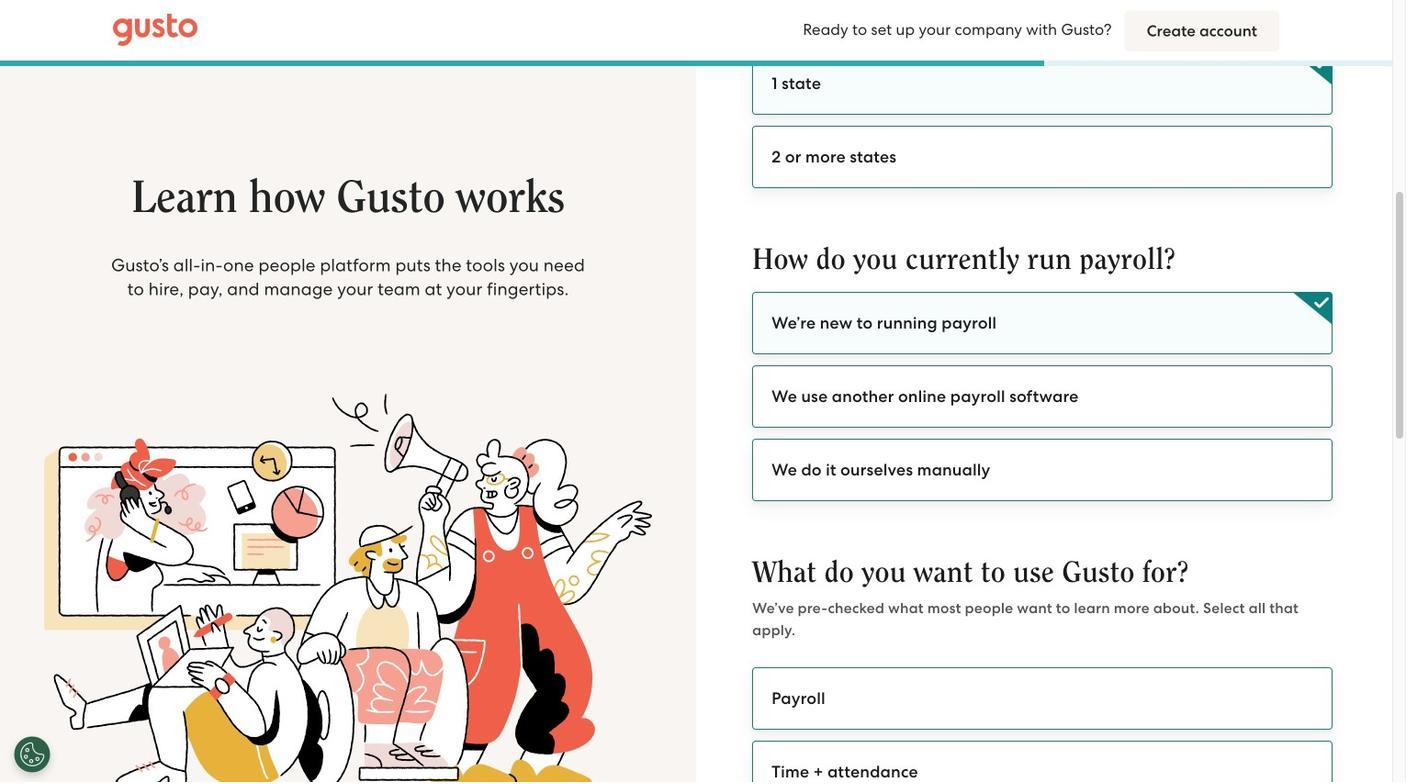 Task type: locate. For each thing, give the bounding box(es) containing it.
online payroll services, hr, and benefits | gusto image
[[113, 14, 198, 47]]

happy employers using hr operating systems image
[[0, 394, 697, 783]]



Task type: vqa. For each thing, say whether or not it's contained in the screenshot.
Awards link
no



